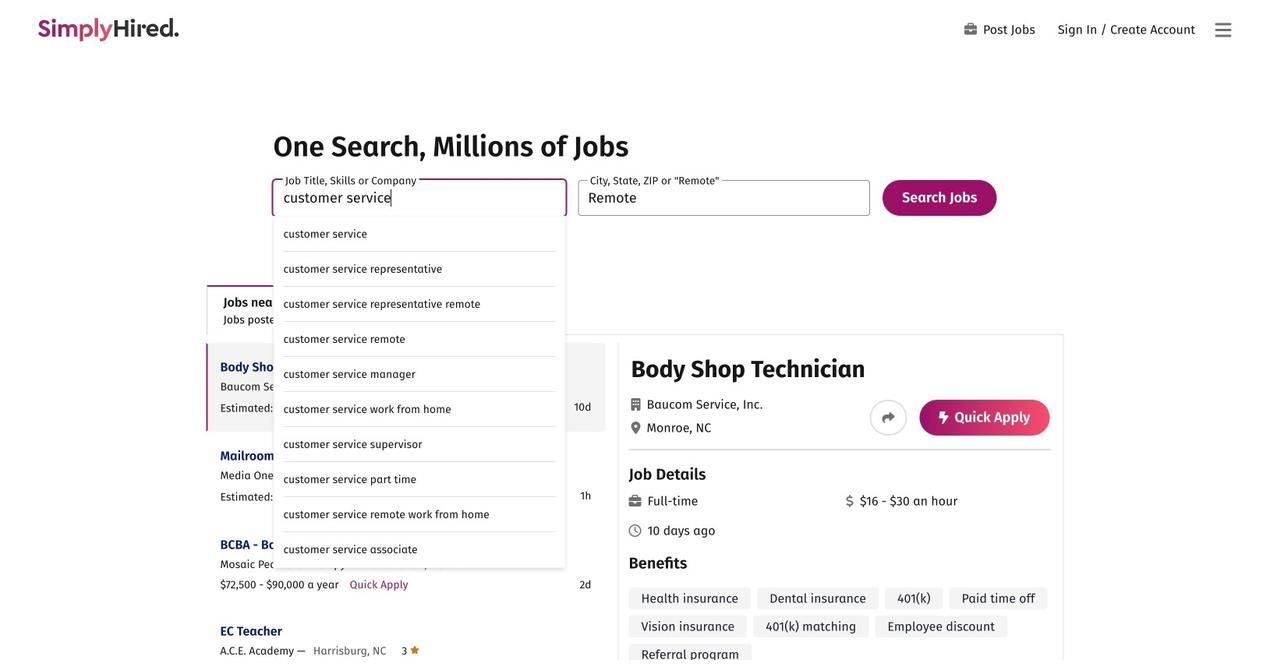 Task type: locate. For each thing, give the bounding box(es) containing it.
None field
[[273, 180, 566, 569], [578, 180, 871, 216], [273, 180, 566, 569], [578, 180, 871, 216]]

0 vertical spatial briefcase image
[[965, 23, 977, 35]]

list
[[206, 343, 606, 661]]

8 option from the top
[[274, 463, 565, 498]]

5 option from the top
[[274, 357, 565, 392]]

3 option from the top
[[274, 287, 565, 322]]

clock image
[[629, 525, 642, 537]]

dollar sign image
[[846, 495, 854, 508]]

list box
[[273, 216, 566, 569]]

6 option from the top
[[274, 392, 565, 428]]

option
[[274, 217, 565, 252], [274, 252, 565, 287], [274, 287, 565, 322], [274, 322, 565, 357], [274, 357, 565, 392], [274, 392, 565, 428], [274, 428, 565, 463], [274, 463, 565, 498], [274, 498, 565, 533], [274, 533, 565, 568]]

1 option from the top
[[274, 217, 565, 252]]

9 option from the top
[[274, 498, 565, 533]]

location dot image
[[632, 422, 641, 435]]

briefcase image
[[965, 23, 977, 35], [629, 495, 642, 508]]

simplyhired logo image
[[37, 18, 179, 41]]

None text field
[[273, 180, 566, 216], [578, 180, 871, 216], [273, 180, 566, 216], [578, 180, 871, 216]]

1 vertical spatial briefcase image
[[629, 495, 642, 508]]

7 option from the top
[[274, 428, 565, 463]]

star image
[[474, 558, 484, 570]]

share this job image
[[883, 412, 895, 424]]

main menu image
[[1216, 21, 1232, 40]]



Task type: vqa. For each thing, say whether or not it's contained in the screenshot.
star icon to the bottom
yes



Task type: describe. For each thing, give the bounding box(es) containing it.
0 horizontal spatial briefcase image
[[629, 495, 642, 508]]

10 option from the top
[[274, 533, 565, 568]]

1 horizontal spatial briefcase image
[[965, 23, 977, 35]]

building image
[[632, 399, 641, 411]]

bolt lightning image
[[940, 412, 949, 424]]

star image
[[410, 644, 420, 657]]

2 option from the top
[[274, 252, 565, 287]]

3 out of 5 stars element
[[402, 644, 420, 658]]

body shop technician element
[[618, 343, 1064, 661]]

4 option from the top
[[274, 322, 565, 357]]

4.1 out of 5 stars element
[[459, 558, 484, 571]]



